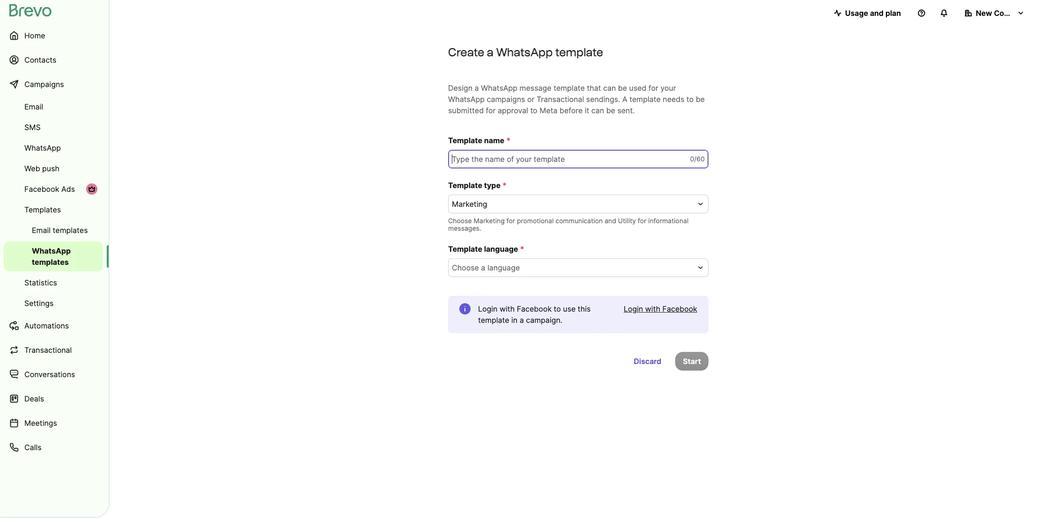 Task type: locate. For each thing, give the bounding box(es) containing it.
statistics link
[[4, 273, 103, 292]]

0 horizontal spatial transactional
[[24, 346, 72, 355]]

a inside popup button
[[481, 263, 485, 273]]

templates up statistics link
[[32, 258, 69, 267]]

web push
[[24, 164, 59, 173]]

language
[[484, 244, 518, 254], [487, 263, 520, 273]]

to left use at the right bottom of page
[[554, 304, 561, 314]]

to
[[687, 95, 694, 104], [530, 106, 537, 115], [554, 304, 561, 314]]

60
[[697, 155, 705, 163]]

transactional up before
[[537, 95, 584, 104]]

email
[[24, 102, 43, 111], [32, 226, 51, 235]]

1 horizontal spatial facebook
[[517, 304, 552, 314]]

1 vertical spatial to
[[530, 106, 537, 115]]

facebook ads
[[24, 185, 75, 194]]

alert containing login with facebook to use this template in a campaign.
[[448, 296, 709, 333]]

whatsapp link
[[4, 139, 103, 157]]

facebook ads link
[[4, 180, 103, 199]]

and left utility
[[605, 217, 616, 225]]

a for design
[[475, 83, 479, 93]]

a right 'in'
[[520, 316, 524, 325]]

login inside login with facebook link
[[624, 304, 643, 314]]

conversations
[[24, 370, 75, 379]]

2 vertical spatial template
[[448, 244, 482, 254]]

login for login with facebook
[[624, 304, 643, 314]]

alert
[[448, 296, 709, 333]]

login
[[478, 304, 498, 314], [624, 304, 643, 314]]

1 vertical spatial and
[[605, 217, 616, 225]]

meetings link
[[4, 412, 103, 435]]

template
[[555, 45, 603, 59], [554, 83, 585, 93], [629, 95, 661, 104], [478, 316, 509, 325]]

approval
[[498, 106, 528, 115]]

email down templates
[[32, 226, 51, 235]]

be right needs
[[696, 95, 705, 104]]

a right design
[[475, 83, 479, 93]]

0 vertical spatial template
[[448, 136, 482, 145]]

transactional down automations
[[24, 346, 72, 355]]

1 login from the left
[[478, 304, 498, 314]]

1 vertical spatial template
[[448, 181, 482, 190]]

template
[[448, 136, 482, 145], [448, 181, 482, 190], [448, 244, 482, 254]]

message
[[520, 83, 551, 93]]

facebook inside login with facebook to use this template in a campaign.
[[517, 304, 552, 314]]

start
[[683, 357, 701, 366]]

a right create
[[487, 45, 494, 59]]

1 vertical spatial be
[[696, 95, 705, 104]]

contacts link
[[4, 49, 103, 71]]

a inside login with facebook to use this template in a campaign.
[[520, 316, 524, 325]]

home
[[24, 31, 45, 40]]

template up that at the top right of page
[[555, 45, 603, 59]]

* down promotional at the top of page
[[520, 244, 524, 254]]

with inside login with facebook to use this template in a campaign.
[[500, 304, 515, 314]]

for left your
[[649, 83, 658, 93]]

0 vertical spatial to
[[687, 95, 694, 104]]

a for choose
[[481, 263, 485, 273]]

0 vertical spatial transactional
[[537, 95, 584, 104]]

2 login from the left
[[624, 304, 643, 314]]

none field inside choose a language popup button
[[452, 262, 694, 273]]

in
[[511, 316, 518, 325]]

0 vertical spatial and
[[870, 8, 884, 18]]

2 with from the left
[[645, 304, 660, 314]]

marketing up template language *
[[474, 217, 505, 225]]

1 horizontal spatial transactional
[[537, 95, 584, 104]]

can right it
[[591, 106, 604, 115]]

sms link
[[4, 118, 103, 137]]

0 vertical spatial email
[[24, 102, 43, 111]]

1 vertical spatial choose
[[452, 263, 479, 273]]

1 vertical spatial marketing
[[474, 217, 505, 225]]

template left type
[[448, 181, 482, 190]]

1 template from the top
[[448, 136, 482, 145]]

0 horizontal spatial be
[[606, 106, 615, 115]]

template left 'in'
[[478, 316, 509, 325]]

sms
[[24, 123, 41, 132]]

template for template language
[[448, 244, 482, 254]]

conversations link
[[4, 363, 103, 386]]

a inside "design a whatsapp message template that can be used for your whatsapp campaigns or transactional sendings. a template needs to be submitted for approval to meta before it can be sent."
[[475, 83, 479, 93]]

2 vertical spatial to
[[554, 304, 561, 314]]

2 horizontal spatial to
[[687, 95, 694, 104]]

usage and plan button
[[826, 4, 908, 22]]

0 vertical spatial choose
[[448, 217, 472, 225]]

whatsapp up 'web push'
[[24, 143, 61, 153]]

be up a
[[618, 83, 627, 93]]

or
[[527, 95, 535, 104]]

0 horizontal spatial login
[[478, 304, 498, 314]]

informational
[[648, 217, 689, 225]]

choose marketing for promotional communication and utility for informational messages.
[[448, 217, 689, 232]]

language up choose a language
[[484, 244, 518, 254]]

1 vertical spatial *
[[502, 181, 507, 190]]

email templates
[[32, 226, 88, 235]]

with
[[500, 304, 515, 314], [645, 304, 660, 314]]

0 vertical spatial be
[[618, 83, 627, 93]]

your
[[660, 83, 676, 93]]

meetings
[[24, 419, 57, 428]]

with for login with facebook
[[645, 304, 660, 314]]

0 vertical spatial *
[[506, 136, 511, 145]]

/
[[694, 155, 697, 163]]

used
[[629, 83, 646, 93]]

Type the name of your template text field
[[448, 150, 709, 169]]

login with facebook to use this template in a campaign.
[[478, 304, 591, 325]]

1 vertical spatial language
[[487, 263, 520, 273]]

choose
[[448, 217, 472, 225], [452, 263, 479, 273]]

marketing
[[452, 199, 487, 209], [474, 217, 505, 225]]

design a whatsapp message template that can be used for your whatsapp campaigns or transactional sendings. a template needs to be submitted for approval to meta before it can be sent.
[[448, 83, 705, 115]]

* for template type *
[[502, 181, 507, 190]]

with for login with facebook to use this template in a campaign.
[[500, 304, 515, 314]]

calls link
[[4, 436, 103, 459]]

whatsapp down "email templates" link
[[32, 246, 71, 256]]

email for email
[[24, 102, 43, 111]]

0 vertical spatial marketing
[[452, 199, 487, 209]]

name
[[484, 136, 504, 145]]

needs
[[663, 95, 684, 104]]

settings link
[[4, 294, 103, 313]]

* right type
[[502, 181, 507, 190]]

facebook inside login with facebook link
[[662, 304, 697, 314]]

template down messages.
[[448, 244, 482, 254]]

sent.
[[617, 106, 635, 115]]

templates inside whatsapp templates
[[32, 258, 69, 267]]

campaigns
[[487, 95, 525, 104]]

automations link
[[4, 315, 103, 337]]

3 template from the top
[[448, 244, 482, 254]]

0 vertical spatial templates
[[53, 226, 88, 235]]

a down template language *
[[481, 263, 485, 273]]

transactional
[[537, 95, 584, 104], [24, 346, 72, 355]]

language down template language *
[[487, 263, 520, 273]]

sendings.
[[586, 95, 620, 104]]

1 vertical spatial email
[[32, 226, 51, 235]]

marketing down template type *
[[452, 199, 487, 209]]

2 vertical spatial *
[[520, 244, 524, 254]]

and
[[870, 8, 884, 18], [605, 217, 616, 225]]

whatsapp
[[496, 45, 553, 59], [481, 83, 518, 93], [448, 95, 485, 104], [24, 143, 61, 153], [32, 246, 71, 256]]

templates down templates link
[[53, 226, 88, 235]]

login inside login with facebook to use this template in a campaign.
[[478, 304, 498, 314]]

can up sendings.
[[603, 83, 616, 93]]

1 with from the left
[[500, 304, 515, 314]]

to right needs
[[687, 95, 694, 104]]

and left plan on the right top
[[870, 8, 884, 18]]

discard
[[634, 357, 661, 366]]

2 template from the top
[[448, 181, 482, 190]]

whatsapp up 'submitted'
[[448, 95, 485, 104]]

1 vertical spatial can
[[591, 106, 604, 115]]

templates
[[53, 226, 88, 235], [32, 258, 69, 267]]

to down or
[[530, 106, 537, 115]]

can
[[603, 83, 616, 93], [591, 106, 604, 115]]

type
[[484, 181, 501, 190]]

* for template name *
[[506, 136, 511, 145]]

campaigns link
[[4, 73, 103, 96]]

login with facebook
[[624, 304, 697, 314]]

choose inside popup button
[[452, 263, 479, 273]]

0 horizontal spatial and
[[605, 217, 616, 225]]

a
[[622, 95, 627, 104]]

usage and plan
[[845, 8, 901, 18]]

templates for email templates
[[53, 226, 88, 235]]

and inside choose marketing for promotional communication and utility for informational messages.
[[605, 217, 616, 225]]

0 horizontal spatial with
[[500, 304, 515, 314]]

1 horizontal spatial and
[[870, 8, 884, 18]]

for down campaigns
[[486, 106, 496, 115]]

1 horizontal spatial login
[[624, 304, 643, 314]]

None field
[[452, 262, 694, 273]]

choose down template language *
[[452, 263, 479, 273]]

choose up template language *
[[448, 217, 472, 225]]

1 vertical spatial templates
[[32, 258, 69, 267]]

facebook
[[24, 185, 59, 194], [517, 304, 552, 314], [662, 304, 697, 314]]

2 horizontal spatial facebook
[[662, 304, 697, 314]]

template left name
[[448, 136, 482, 145]]

be down sendings.
[[606, 106, 615, 115]]

usage
[[845, 8, 868, 18]]

choose inside choose marketing for promotional communication and utility for informational messages.
[[448, 217, 472, 225]]

email up sms
[[24, 102, 43, 111]]

statistics
[[24, 278, 57, 288]]

* right name
[[506, 136, 511, 145]]

for
[[649, 83, 658, 93], [486, 106, 496, 115], [507, 217, 515, 225], [638, 217, 646, 225]]

that
[[587, 83, 601, 93]]

1 horizontal spatial with
[[645, 304, 660, 314]]

0 horizontal spatial facebook
[[24, 185, 59, 194]]

contacts
[[24, 55, 56, 65]]

template down the used
[[629, 95, 661, 104]]

1 horizontal spatial to
[[554, 304, 561, 314]]



Task type: vqa. For each thing, say whether or not it's contained in the screenshot.
Hide advanced settings
no



Task type: describe. For each thing, give the bounding box(es) containing it.
promotional
[[517, 217, 554, 225]]

deals link
[[4, 388, 103, 410]]

language inside popup button
[[487, 263, 520, 273]]

email link
[[4, 97, 103, 116]]

start button
[[675, 352, 709, 371]]

2 horizontal spatial be
[[696, 95, 705, 104]]

left___rvooi image
[[88, 185, 96, 193]]

template language *
[[448, 244, 524, 254]]

before
[[560, 106, 583, 115]]

0 / 60
[[690, 155, 705, 163]]

facebook for login with facebook
[[662, 304, 697, 314]]

design
[[448, 83, 473, 93]]

campaign.
[[526, 316, 563, 325]]

transactional link
[[4, 339, 103, 362]]

2 vertical spatial be
[[606, 106, 615, 115]]

1 horizontal spatial be
[[618, 83, 627, 93]]

for right utility
[[638, 217, 646, 225]]

it
[[585, 106, 589, 115]]

plan
[[885, 8, 901, 18]]

whatsapp templates link
[[4, 242, 103, 272]]

submitted
[[448, 106, 484, 115]]

choose a language
[[452, 263, 520, 273]]

settings
[[24, 299, 54, 308]]

for left promotional at the top of page
[[507, 217, 515, 225]]

web push link
[[4, 159, 103, 178]]

login with facebook link
[[624, 303, 697, 315]]

home link
[[4, 24, 103, 47]]

template inside login with facebook to use this template in a campaign.
[[478, 316, 509, 325]]

templates link
[[4, 200, 103, 219]]

marketing inside choose marketing for promotional communication and utility for informational messages.
[[474, 217, 505, 225]]

new company button
[[957, 4, 1032, 22]]

login for login with facebook to use this template in a campaign.
[[478, 304, 498, 314]]

whatsapp up message
[[496, 45, 553, 59]]

to inside login with facebook to use this template in a campaign.
[[554, 304, 561, 314]]

company
[[994, 8, 1029, 18]]

template name *
[[448, 136, 511, 145]]

new
[[976, 8, 992, 18]]

push
[[42, 164, 59, 173]]

deals
[[24, 394, 44, 404]]

create
[[448, 45, 484, 59]]

email templates link
[[4, 221, 103, 240]]

0
[[690, 155, 694, 163]]

template for template name
[[448, 136, 482, 145]]

automations
[[24, 321, 69, 331]]

template for template type
[[448, 181, 482, 190]]

marketing inside popup button
[[452, 199, 487, 209]]

communication
[[556, 217, 603, 225]]

choose for choose marketing for promotional communication and utility for informational messages.
[[448, 217, 472, 225]]

a for create
[[487, 45, 494, 59]]

0 horizontal spatial to
[[530, 106, 537, 115]]

discard button
[[626, 352, 669, 371]]

facebook for login with facebook to use this template in a campaign.
[[517, 304, 552, 314]]

choose a language button
[[448, 258, 709, 277]]

0 vertical spatial can
[[603, 83, 616, 93]]

messages.
[[448, 224, 481, 232]]

campaigns
[[24, 80, 64, 89]]

whatsapp up campaigns
[[481, 83, 518, 93]]

templates
[[24, 205, 61, 214]]

new company
[[976, 8, 1029, 18]]

ads
[[61, 185, 75, 194]]

marketing button
[[448, 195, 709, 214]]

template up before
[[554, 83, 585, 93]]

templates for whatsapp templates
[[32, 258, 69, 267]]

1 vertical spatial transactional
[[24, 346, 72, 355]]

whatsapp templates
[[32, 246, 71, 267]]

facebook inside facebook ads link
[[24, 185, 59, 194]]

use
[[563, 304, 576, 314]]

* for template language *
[[520, 244, 524, 254]]

email for email templates
[[32, 226, 51, 235]]

and inside button
[[870, 8, 884, 18]]

template type *
[[448, 181, 507, 190]]

this
[[578, 304, 591, 314]]

utility
[[618, 217, 636, 225]]

web
[[24, 164, 40, 173]]

create a whatsapp template
[[448, 45, 603, 59]]

0 vertical spatial language
[[484, 244, 518, 254]]

calls
[[24, 443, 42, 452]]

choose for choose a language
[[452, 263, 479, 273]]

meta
[[540, 106, 558, 115]]

transactional inside "design a whatsapp message template that can be used for your whatsapp campaigns or transactional sendings. a template needs to be submitted for approval to meta before it can be sent."
[[537, 95, 584, 104]]



